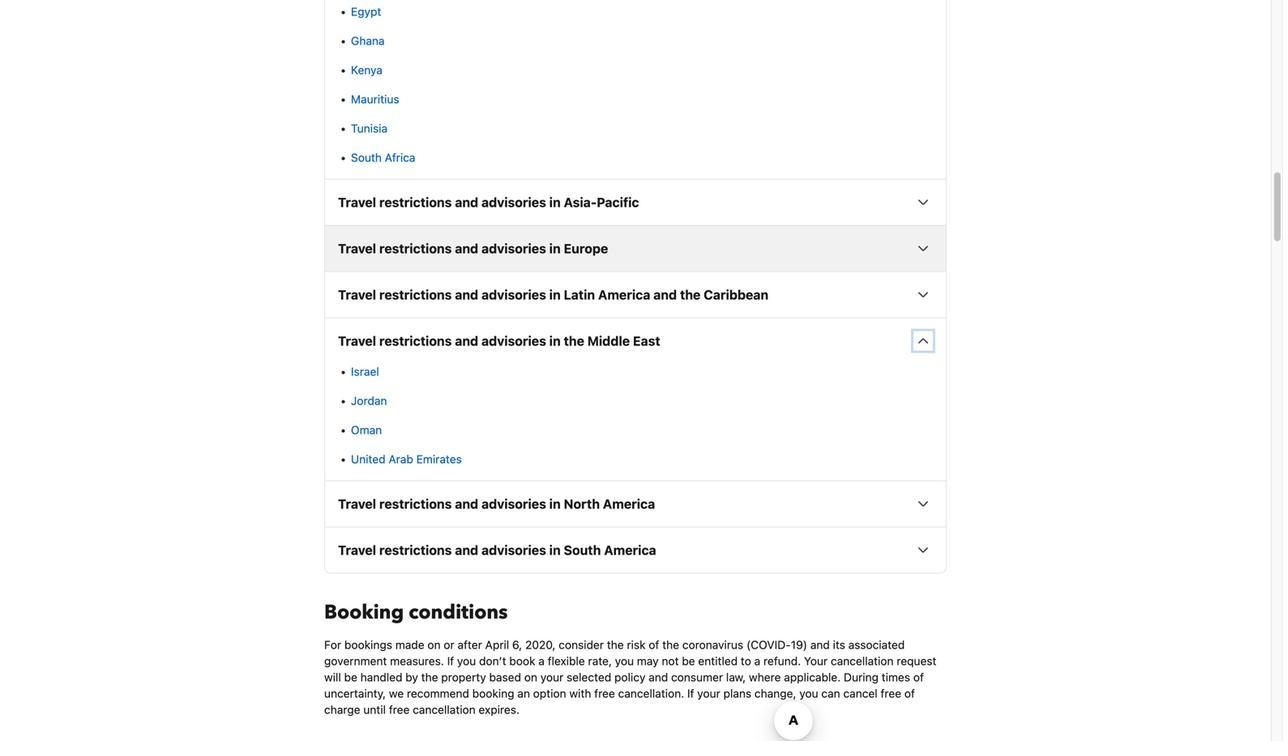 Task type: describe. For each thing, give the bounding box(es) containing it.
selected
[[567, 671, 612, 684]]

the inside dropdown button
[[564, 333, 585, 349]]

in for europe
[[550, 241, 561, 256]]

travel restrictions and advisories in europe button
[[325, 226, 946, 271]]

policy
[[615, 671, 646, 684]]

south africa link
[[351, 151, 416, 164]]

plans
[[724, 687, 752, 700]]

the inside dropdown button
[[680, 287, 701, 303]]

19)
[[791, 638, 808, 652]]

latin
[[564, 287, 595, 303]]

travel for travel restrictions and advisories in latin america and the caribbean
[[338, 287, 376, 303]]

america for south
[[604, 543, 657, 558]]

risk
[[627, 638, 646, 652]]

mauritius link
[[351, 93, 400, 106]]

0 horizontal spatial you
[[457, 655, 476, 668]]

arab
[[389, 453, 414, 466]]

to
[[741, 655, 752, 668]]

property
[[441, 671, 486, 684]]

restrictions for travel restrictions and advisories in north america
[[379, 496, 452, 512]]

travel restrictions and advisories in south america button
[[325, 528, 946, 573]]

travel restrictions and advisories in south america
[[338, 543, 657, 558]]

in for north
[[550, 496, 561, 512]]

kenya link
[[351, 63, 383, 77]]

europe
[[564, 241, 608, 256]]

during
[[844, 671, 879, 684]]

expires.
[[479, 703, 520, 717]]

0 horizontal spatial free
[[389, 703, 410, 717]]

for
[[324, 638, 342, 652]]

egypt
[[351, 5, 381, 18]]

2 horizontal spatial free
[[881, 687, 902, 700]]

0 horizontal spatial your
[[541, 671, 564, 684]]

and for asia-
[[455, 195, 479, 210]]

and for south
[[455, 543, 479, 558]]

oman
[[351, 423, 382, 437]]

1 vertical spatial be
[[344, 671, 358, 684]]

1 horizontal spatial on
[[525, 671, 538, 684]]

bookings
[[345, 638, 393, 652]]

entitled
[[699, 655, 738, 668]]

applicable.
[[784, 671, 841, 684]]

travel restrictions and advisories in the middle east button
[[325, 318, 946, 364]]

travel for travel restrictions and advisories in the middle east
[[338, 333, 376, 349]]

travel restrictions and advisories in latin america and the caribbean
[[338, 287, 769, 303]]

jordan link
[[351, 394, 387, 408]]

and for the
[[455, 333, 479, 349]]

ghana link
[[351, 34, 385, 48]]

tunisia
[[351, 122, 388, 135]]

travel restrictions and advisories in asia-pacific
[[338, 195, 639, 210]]

can
[[822, 687, 841, 700]]

an
[[518, 687, 530, 700]]

ghana
[[351, 34, 385, 48]]

by
[[406, 671, 418, 684]]

united
[[351, 453, 386, 466]]

0 horizontal spatial on
[[428, 638, 441, 652]]

east
[[633, 333, 661, 349]]

pacific
[[597, 195, 639, 210]]

where
[[749, 671, 781, 684]]

booking conditions
[[324, 599, 508, 626]]

request
[[897, 655, 937, 668]]

2020,
[[526, 638, 556, 652]]

change,
[[755, 687, 797, 700]]

restrictions for travel restrictions and advisories in europe
[[379, 241, 452, 256]]

booking
[[324, 599, 404, 626]]

made
[[396, 638, 425, 652]]

africa
[[385, 151, 416, 164]]

advisories for the
[[482, 333, 547, 349]]

option
[[533, 687, 567, 700]]

cancel
[[844, 687, 878, 700]]

america for latin
[[598, 287, 651, 303]]

2 vertical spatial of
[[905, 687, 916, 700]]

travel restrictions and advisories in north america button
[[325, 481, 946, 527]]

coronavirus
[[683, 638, 744, 652]]

america for north
[[603, 496, 656, 512]]

after
[[458, 638, 482, 652]]

consider
[[559, 638, 604, 652]]

consumer
[[672, 671, 724, 684]]

uncertainty,
[[324, 687, 386, 700]]

travel restrictions and advisories in asia-pacific button
[[325, 180, 946, 225]]

may
[[637, 655, 659, 668]]

jordan
[[351, 394, 387, 408]]

advisories for europe
[[482, 241, 547, 256]]

south africa
[[351, 151, 416, 164]]

rate,
[[588, 655, 612, 668]]

recommend
[[407, 687, 470, 700]]

israel
[[351, 365, 379, 378]]

travel restrictions and advisories in europe
[[338, 241, 608, 256]]

1 vertical spatial of
[[914, 671, 924, 684]]

or
[[444, 638, 455, 652]]

asia-
[[564, 195, 597, 210]]

in for the
[[550, 333, 561, 349]]

will
[[324, 671, 341, 684]]

advisories for south
[[482, 543, 547, 558]]



Task type: vqa. For each thing, say whether or not it's contained in the screenshot.
United Arab Emirates Link
yes



Task type: locate. For each thing, give the bounding box(es) containing it.
1 restrictions from the top
[[379, 195, 452, 210]]

free
[[595, 687, 615, 700], [881, 687, 902, 700], [389, 703, 410, 717]]

of
[[649, 638, 660, 652], [914, 671, 924, 684], [905, 687, 916, 700]]

1 vertical spatial america
[[603, 496, 656, 512]]

be
[[682, 655, 696, 668], [344, 671, 358, 684]]

0 vertical spatial america
[[598, 287, 651, 303]]

1 horizontal spatial you
[[615, 655, 634, 668]]

travel restrictions and advisories in north america
[[338, 496, 656, 512]]

cancellation up during
[[831, 655, 894, 668]]

advisories inside dropdown button
[[482, 333, 547, 349]]

and for europe
[[455, 241, 479, 256]]

the right by
[[421, 671, 438, 684]]

1 horizontal spatial cancellation
[[831, 655, 894, 668]]

1 vertical spatial your
[[698, 687, 721, 700]]

on
[[428, 638, 441, 652], [525, 671, 538, 684]]

flexible
[[548, 655, 585, 668]]

advisories down travel restrictions and advisories in asia-pacific
[[482, 241, 547, 256]]

3 advisories from the top
[[482, 287, 547, 303]]

restrictions inside dropdown button
[[379, 333, 452, 349]]

1 horizontal spatial south
[[564, 543, 601, 558]]

south inside dropdown button
[[564, 543, 601, 558]]

0 vertical spatial if
[[447, 655, 454, 668]]

until
[[364, 703, 386, 717]]

restrictions inside dropdown button
[[379, 287, 452, 303]]

you up policy
[[615, 655, 634, 668]]

on up an at the bottom left of the page
[[525, 671, 538, 684]]

and
[[455, 195, 479, 210], [455, 241, 479, 256], [455, 287, 479, 303], [654, 287, 677, 303], [455, 333, 479, 349], [455, 496, 479, 512], [455, 543, 479, 558], [811, 638, 830, 652], [649, 671, 668, 684]]

a down '2020,'
[[539, 655, 545, 668]]

free down selected
[[595, 687, 615, 700]]

6,
[[513, 638, 523, 652]]

the left the caribbean
[[680, 287, 701, 303]]

emirates
[[417, 453, 462, 466]]

0 vertical spatial of
[[649, 638, 660, 652]]

0 horizontal spatial if
[[447, 655, 454, 668]]

south down north
[[564, 543, 601, 558]]

your
[[805, 655, 828, 668]]

the left risk
[[607, 638, 624, 652]]

in left north
[[550, 496, 561, 512]]

be right not
[[682, 655, 696, 668]]

the up not
[[663, 638, 680, 652]]

restrictions for travel restrictions and advisories in latin america and the caribbean
[[379, 287, 452, 303]]

advisories up travel restrictions and advisories in europe
[[482, 195, 547, 210]]

the left middle
[[564, 333, 585, 349]]

1 in from the top
[[550, 195, 561, 210]]

with
[[570, 687, 592, 700]]

conditions
[[409, 599, 508, 626]]

1 advisories from the top
[[482, 195, 547, 210]]

you up property
[[457, 655, 476, 668]]

cancellation down recommend at the left bottom of the page
[[413, 703, 476, 717]]

4 advisories from the top
[[482, 333, 547, 349]]

in for asia-
[[550, 195, 561, 210]]

cancellation.
[[618, 687, 685, 700]]

be up uncertainty,
[[344, 671, 358, 684]]

and for north
[[455, 496, 479, 512]]

in for latin
[[550, 287, 561, 303]]

1 horizontal spatial be
[[682, 655, 696, 668]]

law,
[[727, 671, 746, 684]]

2 travel from the top
[[338, 241, 376, 256]]

united arab emirates
[[351, 453, 462, 466]]

1 vertical spatial cancellation
[[413, 703, 476, 717]]

your up the option
[[541, 671, 564, 684]]

6 in from the top
[[550, 543, 561, 558]]

2 advisories from the top
[[482, 241, 547, 256]]

israel link
[[351, 365, 379, 378]]

travel for travel restrictions and advisories in europe
[[338, 241, 376, 256]]

based
[[489, 671, 522, 684]]

america right the latin
[[598, 287, 651, 303]]

if
[[447, 655, 454, 668], [688, 687, 695, 700]]

6 restrictions from the top
[[379, 543, 452, 558]]

1 a from the left
[[539, 655, 545, 668]]

egypt link
[[351, 5, 381, 18]]

travel for travel restrictions and advisories in north america
[[338, 496, 376, 512]]

restrictions for travel restrictions and advisories in the middle east
[[379, 333, 452, 349]]

in left the europe
[[550, 241, 561, 256]]

not
[[662, 655, 679, 668]]

2 in from the top
[[550, 241, 561, 256]]

1 horizontal spatial free
[[595, 687, 615, 700]]

travel for travel restrictions and advisories in asia-pacific
[[338, 195, 376, 210]]

and inside dropdown button
[[455, 333, 479, 349]]

don't
[[479, 655, 507, 668]]

of down request
[[914, 671, 924, 684]]

times
[[882, 671, 911, 684]]

you
[[457, 655, 476, 668], [615, 655, 634, 668], [800, 687, 819, 700]]

north
[[564, 496, 600, 512]]

free down times
[[881, 687, 902, 700]]

2 a from the left
[[755, 655, 761, 668]]

0 vertical spatial be
[[682, 655, 696, 668]]

america inside dropdown button
[[598, 287, 651, 303]]

south down the tunisia link
[[351, 151, 382, 164]]

tunisia link
[[351, 122, 388, 135]]

in down travel restrictions and advisories in north america
[[550, 543, 561, 558]]

hotels information - accordion controls element
[[324, 0, 947, 574]]

kenya
[[351, 63, 383, 77]]

advisories for north
[[482, 496, 547, 512]]

restrictions inside 'dropdown button'
[[379, 195, 452, 210]]

in left the latin
[[550, 287, 561, 303]]

2 restrictions from the top
[[379, 241, 452, 256]]

6 travel from the top
[[338, 543, 376, 558]]

0 horizontal spatial south
[[351, 151, 382, 164]]

1 vertical spatial if
[[688, 687, 695, 700]]

in for south
[[550, 543, 561, 558]]

(covid-
[[747, 638, 791, 652]]

of up may
[[649, 638, 660, 652]]

0 vertical spatial cancellation
[[831, 655, 894, 668]]

book
[[510, 655, 536, 668]]

restrictions for travel restrictions and advisories in south america
[[379, 543, 452, 558]]

travel for travel restrictions and advisories in south america
[[338, 543, 376, 558]]

2 vertical spatial america
[[604, 543, 657, 558]]

2 horizontal spatial you
[[800, 687, 819, 700]]

5 in from the top
[[550, 496, 561, 512]]

booking
[[473, 687, 515, 700]]

its
[[833, 638, 846, 652]]

1 horizontal spatial a
[[755, 655, 761, 668]]

april
[[485, 638, 509, 652]]

oman link
[[351, 423, 382, 437]]

in down travel restrictions and advisories in latin america and the caribbean
[[550, 333, 561, 349]]

united arab emirates link
[[351, 453, 462, 466]]

for bookings made on or after april 6, 2020, consider the risk of the coronavirus (covid-19) and its associated government measures. if you don't book a flexible rate, you may not be entitled to a refund. your cancellation request will be handled by the property based on your selected policy and consumer law, where applicable. during times of uncertainty, we recommend booking an option with free cancellation. if your plans change, you can cancel free of charge until free cancellation expires.
[[324, 638, 937, 717]]

advisories up travel restrictions and advisories in the middle east
[[482, 287, 547, 303]]

a
[[539, 655, 545, 668], [755, 655, 761, 668]]

1 travel from the top
[[338, 195, 376, 210]]

america
[[598, 287, 651, 303], [603, 496, 656, 512], [604, 543, 657, 558]]

in
[[550, 195, 561, 210], [550, 241, 561, 256], [550, 287, 561, 303], [550, 333, 561, 349], [550, 496, 561, 512], [550, 543, 561, 558]]

we
[[389, 687, 404, 700]]

0 vertical spatial your
[[541, 671, 564, 684]]

advisories down travel restrictions and advisories in north america
[[482, 543, 547, 558]]

charge
[[324, 703, 361, 717]]

1 horizontal spatial your
[[698, 687, 721, 700]]

and for latin
[[455, 287, 479, 303]]

0 horizontal spatial cancellation
[[413, 703, 476, 717]]

0 horizontal spatial be
[[344, 671, 358, 684]]

travel
[[338, 195, 376, 210], [338, 241, 376, 256], [338, 287, 376, 303], [338, 333, 376, 349], [338, 496, 376, 512], [338, 543, 376, 558]]

in inside dropdown button
[[550, 333, 561, 349]]

travel inside 'dropdown button'
[[338, 195, 376, 210]]

advisories up the travel restrictions and advisories in south america
[[482, 496, 547, 512]]

your down consumer
[[698, 687, 721, 700]]

4 travel from the top
[[338, 333, 376, 349]]

1 vertical spatial south
[[564, 543, 601, 558]]

refund.
[[764, 655, 801, 668]]

travel restrictions and advisories in latin america and the caribbean button
[[325, 272, 946, 318]]

0 vertical spatial south
[[351, 151, 382, 164]]

if down consumer
[[688, 687, 695, 700]]

in left asia-
[[550, 195, 561, 210]]

on left or on the bottom
[[428, 638, 441, 652]]

government
[[324, 655, 387, 668]]

handled
[[361, 671, 403, 684]]

advisories inside dropdown button
[[482, 287, 547, 303]]

1 horizontal spatial if
[[688, 687, 695, 700]]

advisories inside 'dropdown button'
[[482, 195, 547, 210]]

travel inside dropdown button
[[338, 333, 376, 349]]

0 vertical spatial on
[[428, 638, 441, 652]]

4 in from the top
[[550, 333, 561, 349]]

and inside 'dropdown button'
[[455, 195, 479, 210]]

advisories for asia-
[[482, 195, 547, 210]]

3 travel from the top
[[338, 287, 376, 303]]

5 travel from the top
[[338, 496, 376, 512]]

you down applicable.
[[800, 687, 819, 700]]

4 restrictions from the top
[[379, 333, 452, 349]]

3 restrictions from the top
[[379, 287, 452, 303]]

travel inside dropdown button
[[338, 287, 376, 303]]

3 in from the top
[[550, 287, 561, 303]]

advisories down travel restrictions and advisories in latin america and the caribbean
[[482, 333, 547, 349]]

5 restrictions from the top
[[379, 496, 452, 512]]

advisories for latin
[[482, 287, 547, 303]]

in inside 'dropdown button'
[[550, 195, 561, 210]]

if down or on the bottom
[[447, 655, 454, 668]]

america down the travel restrictions and advisories in north america dropdown button
[[604, 543, 657, 558]]

associated
[[849, 638, 905, 652]]

caribbean
[[704, 287, 769, 303]]

5 advisories from the top
[[482, 496, 547, 512]]

measures.
[[390, 655, 444, 668]]

cancellation
[[831, 655, 894, 668], [413, 703, 476, 717]]

1 vertical spatial on
[[525, 671, 538, 684]]

mauritius
[[351, 93, 400, 106]]

a right to on the right
[[755, 655, 761, 668]]

middle
[[588, 333, 630, 349]]

free down we
[[389, 703, 410, 717]]

0 horizontal spatial a
[[539, 655, 545, 668]]

america up travel restrictions and advisories in south america dropdown button on the bottom of the page
[[603, 496, 656, 512]]

6 advisories from the top
[[482, 543, 547, 558]]

of down times
[[905, 687, 916, 700]]

in inside dropdown button
[[550, 287, 561, 303]]

restrictions for travel restrictions and advisories in asia-pacific
[[379, 195, 452, 210]]



